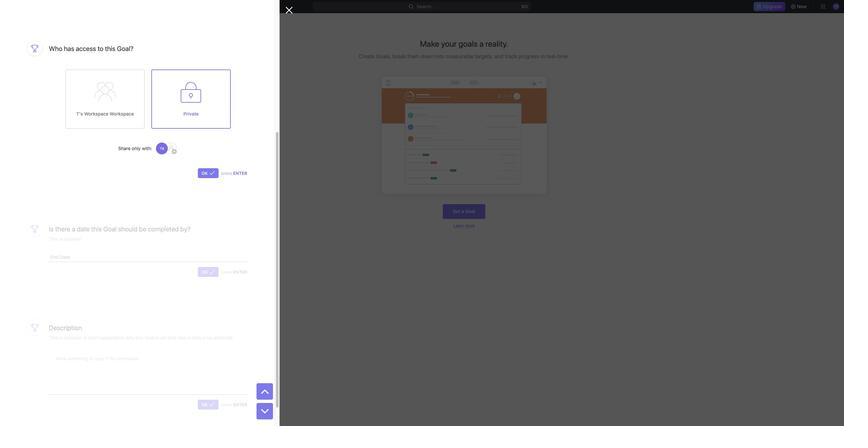Task type: describe. For each thing, give the bounding box(es) containing it.
should
[[118, 226, 138, 233]]

measurable
[[446, 53, 474, 59]]

private
[[184, 111, 199, 117]]

1 press from the top
[[222, 171, 232, 176]]

learn more
[[454, 224, 475, 229]]

share only with:
[[118, 146, 152, 151]]

1 ok button from the top
[[198, 169, 219, 178]]

press for description
[[222, 403, 232, 408]]

who
[[49, 45, 62, 52]]

progress
[[519, 53, 540, 59]]

real-
[[547, 53, 558, 59]]

ok for description
[[202, 403, 208, 408]]

in
[[541, 53, 545, 59]]

goals,
[[376, 53, 391, 59]]

this for to
[[105, 45, 115, 52]]

goal?
[[117, 45, 134, 52]]

be
[[139, 226, 147, 233]]

is
[[49, 226, 54, 233]]

make
[[420, 39, 440, 49]]

completed
[[148, 226, 179, 233]]

ok for is there a date this goal should be completed by?
[[202, 270, 208, 275]]

has
[[64, 45, 74, 52]]

learn more link
[[454, 224, 475, 229]]

1 horizontal spatial a
[[462, 209, 464, 215]]

t's workspace workspace
[[76, 111, 134, 117]]

them
[[408, 53, 420, 59]]

tb
[[160, 147, 164, 151]]

1 horizontal spatial goal
[[466, 209, 476, 215]]

this for date
[[91, 226, 102, 233]]

0 vertical spatial a
[[480, 39, 484, 49]]

t's
[[76, 111, 83, 117]]

press enter for is there a date this goal should be completed by?
[[222, 270, 247, 275]]

ok button for is there a date this goal should be completed by?
[[198, 268, 219, 278]]

share
[[118, 146, 131, 151]]

new
[[798, 4, 807, 9]]

only
[[132, 146, 141, 151]]

1 workspace from the left
[[84, 111, 109, 117]]

create goals, break them down into measurable targets, and track progress in real-time.
[[359, 53, 570, 59]]

reality.
[[486, 39, 509, 49]]

inbox
[[16, 46, 27, 51]]

track
[[505, 53, 517, 59]]

goal inside dialog
[[103, 226, 117, 233]]

tb button
[[156, 142, 178, 155]]



Task type: locate. For each thing, give the bounding box(es) containing it.
set a goal
[[453, 209, 476, 215]]

1 horizontal spatial this
[[105, 45, 115, 52]]

break
[[393, 53, 406, 59]]

search...
[[417, 4, 436, 9]]

down
[[421, 53, 434, 59]]

ok button for description
[[198, 401, 219, 410]]

learn
[[454, 224, 464, 229]]

1 vertical spatial press
[[222, 270, 232, 275]]

create
[[359, 53, 375, 59]]

0 vertical spatial ok button
[[198, 169, 219, 178]]

new button
[[789, 1, 811, 12]]

1 press enter from the top
[[222, 171, 247, 176]]

⌘k
[[522, 4, 529, 9]]

1 vertical spatial goal
[[103, 226, 117, 233]]

time.
[[558, 53, 570, 59]]

3 ok from the top
[[202, 403, 208, 408]]

a left date
[[72, 226, 75, 233]]

enter for description
[[233, 403, 247, 408]]

2 ok button from the top
[[198, 268, 219, 278]]

make your goals a reality.
[[420, 39, 509, 49]]

more
[[465, 224, 475, 229]]

set
[[453, 209, 461, 215]]

1 vertical spatial ok
[[202, 270, 208, 275]]

this right date
[[91, 226, 102, 233]]

2 vertical spatial press
[[222, 403, 232, 408]]

3 ok button from the top
[[198, 401, 219, 410]]

dialog
[[0, 0, 293, 427]]

enter
[[233, 171, 247, 176], [233, 270, 247, 275], [233, 403, 247, 408]]

1 vertical spatial ok button
[[198, 268, 219, 278]]

who has access to this goal?
[[49, 45, 134, 52]]

into
[[436, 53, 445, 59]]

access
[[76, 45, 96, 52]]

3 press from the top
[[222, 403, 232, 408]]

1 horizontal spatial workspace
[[110, 111, 134, 117]]

your
[[441, 39, 457, 49]]

tree inside sidebar navigation
[[3, 137, 81, 226]]

2 vertical spatial enter
[[233, 403, 247, 408]]

targets,
[[475, 53, 494, 59]]

2 ok from the top
[[202, 270, 208, 275]]

press for is there a date this goal should be completed by?
[[222, 270, 232, 275]]

2 vertical spatial a
[[72, 226, 75, 233]]

press enter
[[222, 171, 247, 176], [222, 270, 247, 275], [222, 403, 247, 408]]

2 workspace from the left
[[110, 111, 134, 117]]

2 horizontal spatial a
[[480, 39, 484, 49]]

1 enter from the top
[[233, 171, 247, 176]]

1 vertical spatial enter
[[233, 270, 247, 275]]

enter for is there a date this goal should be completed by?
[[233, 270, 247, 275]]

2 press enter from the top
[[222, 270, 247, 275]]

there
[[55, 226, 70, 233]]

this right the to
[[105, 45, 115, 52]]

ok
[[202, 171, 208, 176], [202, 270, 208, 275], [202, 403, 208, 408]]

0 vertical spatial press
[[222, 171, 232, 176]]

goal
[[466, 209, 476, 215], [103, 226, 117, 233]]

to
[[98, 45, 103, 52]]

a inside dialog
[[72, 226, 75, 233]]

1 vertical spatial this
[[91, 226, 102, 233]]

2 press from the top
[[222, 270, 232, 275]]

ok button
[[198, 169, 219, 178], [198, 268, 219, 278], [198, 401, 219, 410]]

upgrade
[[764, 4, 783, 9]]

sidebar navigation
[[0, 13, 84, 427]]

0 horizontal spatial goal
[[103, 226, 117, 233]]

this
[[105, 45, 115, 52], [91, 226, 102, 233]]

and
[[495, 53, 504, 59]]

a
[[480, 39, 484, 49], [462, 209, 464, 215], [72, 226, 75, 233]]

workspace
[[84, 111, 109, 117], [110, 111, 134, 117]]

tree
[[3, 137, 81, 226]]

goal right set on the right of the page
[[466, 209, 476, 215]]

goal left should
[[103, 226, 117, 233]]

a up the targets,
[[480, 39, 484, 49]]

date
[[77, 226, 90, 233]]

1 ok from the top
[[202, 171, 208, 176]]

0 vertical spatial press enter
[[222, 171, 247, 176]]

a right set on the right of the page
[[462, 209, 464, 215]]

2 enter from the top
[[233, 270, 247, 275]]

0 vertical spatial ok
[[202, 171, 208, 176]]

0 vertical spatial goal
[[466, 209, 476, 215]]

1 vertical spatial a
[[462, 209, 464, 215]]

is there a date this goal should be completed by?
[[49, 226, 191, 233]]

2 vertical spatial ok button
[[198, 401, 219, 410]]

1 vertical spatial press enter
[[222, 270, 247, 275]]

2 vertical spatial press enter
[[222, 403, 247, 408]]

press
[[222, 171, 232, 176], [222, 270, 232, 275], [222, 403, 232, 408]]

upgrade link
[[754, 2, 786, 11]]

dialog containing who has access to this goal?
[[0, 0, 293, 427]]

3 press enter from the top
[[222, 403, 247, 408]]

2 vertical spatial ok
[[202, 403, 208, 408]]

by?
[[180, 226, 191, 233]]

0 horizontal spatial a
[[72, 226, 75, 233]]

0 horizontal spatial this
[[91, 226, 102, 233]]

with:
[[142, 146, 152, 151]]

press enter for description
[[222, 403, 247, 408]]

description
[[49, 325, 82, 332]]

0 horizontal spatial workspace
[[84, 111, 109, 117]]

goals
[[459, 39, 478, 49]]

inbox link
[[3, 43, 81, 54]]

0 vertical spatial this
[[105, 45, 115, 52]]

0 vertical spatial enter
[[233, 171, 247, 176]]

3 enter from the top
[[233, 403, 247, 408]]



Task type: vqa. For each thing, say whether or not it's contained in the screenshot.
press
yes



